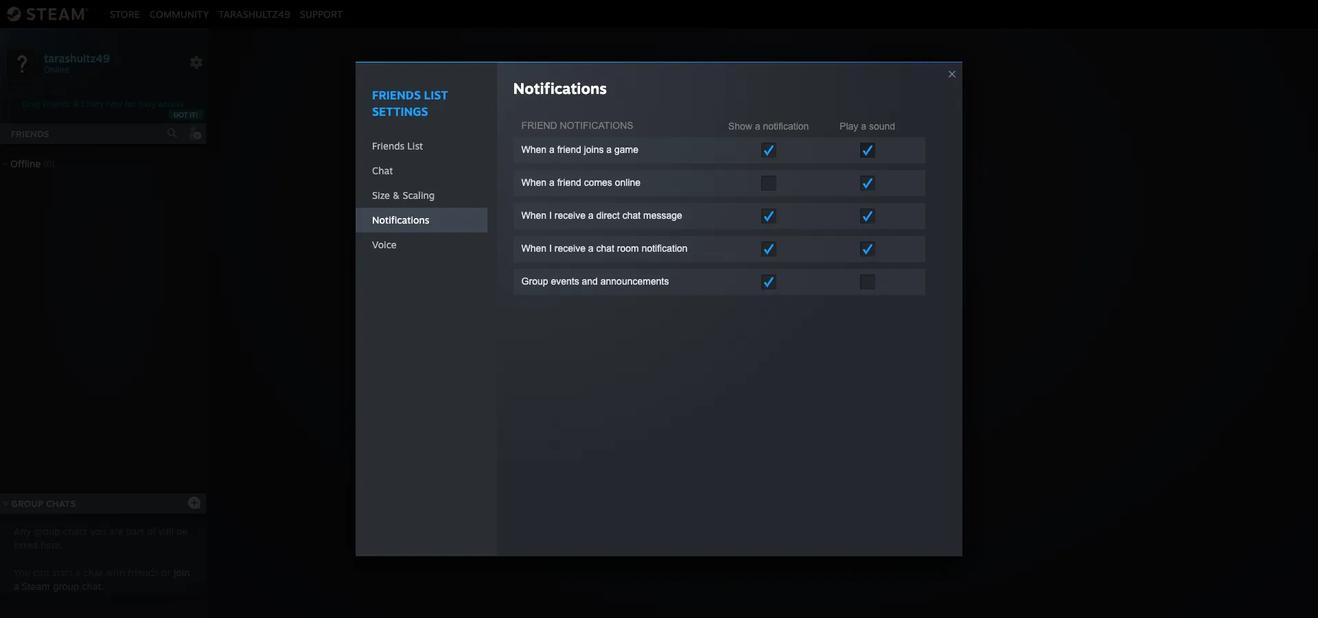 Task type: describe. For each thing, give the bounding box(es) containing it.
start
[[52, 567, 73, 579]]

you
[[90, 526, 106, 538]]

scaling
[[403, 190, 435, 201]]

0 horizontal spatial notification
[[642, 243, 688, 254]]

size & scaling
[[372, 190, 435, 201]]

any group chats you are part of will be listed here.
[[14, 526, 188, 551]]

friends list settings
[[372, 88, 448, 119]]

chat for you can start a chat with friends or
[[83, 567, 103, 579]]

list for friends list settings
[[424, 88, 448, 102]]

comes
[[584, 177, 612, 188]]

join a steam group chat.
[[14, 567, 190, 593]]

0 vertical spatial chat
[[623, 210, 641, 221]]

when a friend comes online
[[522, 177, 641, 188]]

you
[[14, 567, 30, 579]]

manage friends list settings image
[[190, 56, 203, 69]]

size
[[372, 190, 390, 201]]

when for when a friend joins a game
[[522, 144, 547, 155]]

a right joins at top left
[[607, 144, 612, 155]]

0 vertical spatial notifications
[[513, 79, 607, 98]]

support
[[300, 8, 343, 20]]

1 horizontal spatial chat
[[790, 330, 814, 344]]

group inside any group chats you are part of will be listed here.
[[34, 526, 60, 538]]

group for group events and announcements
[[522, 276, 548, 287]]

chat for when i receive a chat room notification
[[596, 243, 615, 254]]

can
[[33, 567, 49, 579]]

you can start a chat with friends or
[[14, 567, 173, 579]]

group for group chats
[[11, 499, 43, 509]]

drag
[[22, 99, 40, 109]]

community link
[[145, 8, 214, 20]]

search my friends list image
[[166, 127, 179, 139]]

online
[[615, 177, 641, 188]]

0 vertical spatial notification
[[763, 121, 809, 132]]

here
[[105, 99, 123, 109]]

a right start
[[75, 567, 81, 579]]

direct
[[596, 210, 620, 221]]

support link
[[295, 8, 348, 20]]

0 horizontal spatial chat
[[372, 165, 393, 176]]

drag friends & chats here for easy access
[[22, 99, 184, 109]]

a inside join a steam group chat.
[[14, 581, 19, 593]]

when a friend joins a game
[[522, 144, 639, 155]]

show
[[728, 121, 752, 132]]

settings
[[372, 104, 428, 119]]

chat.
[[82, 581, 104, 593]]

store link
[[105, 8, 145, 20]]

a right click
[[698, 330, 704, 344]]

group chats
[[11, 499, 76, 509]]

click
[[670, 330, 695, 344]]

access
[[158, 99, 184, 109]]

a right play
[[861, 121, 867, 132]]

0 vertical spatial friend
[[522, 120, 557, 131]]

friends
[[128, 567, 159, 579]]

join a steam group chat. link
[[14, 567, 190, 593]]

0 vertical spatial or
[[742, 330, 753, 344]]

i for when i receive a direct chat message
[[549, 210, 552, 221]]

friends list
[[372, 140, 423, 152]]

to
[[817, 330, 828, 344]]

1 horizontal spatial chats
[[81, 99, 103, 109]]

1 vertical spatial notifications
[[560, 120, 634, 131]]

create a group chat image
[[187, 496, 201, 510]]

show a notification
[[728, 121, 809, 132]]

group inside join a steam group chat.
[[53, 581, 79, 593]]

receive for chat
[[555, 243, 586, 254]]

sound
[[869, 121, 895, 132]]



Task type: locate. For each thing, give the bounding box(es) containing it.
tarashultz49 left support
[[219, 8, 290, 20]]

1 horizontal spatial group
[[522, 276, 548, 287]]

0 vertical spatial list
[[424, 88, 448, 102]]

a left direct
[[588, 210, 594, 221]]

friends inside "friends list settings"
[[372, 88, 421, 102]]

join
[[173, 567, 190, 579]]

1 horizontal spatial &
[[393, 190, 400, 201]]

1 vertical spatial friend
[[557, 177, 581, 188]]

play a sound
[[840, 121, 895, 132]]

i
[[549, 210, 552, 221], [549, 243, 552, 254]]

2 horizontal spatial chat
[[623, 210, 641, 221]]

events
[[551, 276, 579, 287]]

offline
[[10, 158, 41, 170]]

0 vertical spatial friend
[[557, 144, 581, 155]]

chat up chat.
[[83, 567, 103, 579]]

2 vertical spatial chat
[[83, 567, 103, 579]]

here.
[[41, 540, 63, 551]]

chat right direct
[[623, 210, 641, 221]]

when i receive a chat room notification
[[522, 243, 688, 254]]

chats left 'here'
[[81, 99, 103, 109]]

friends
[[372, 88, 421, 102], [43, 99, 71, 109], [11, 128, 49, 139], [372, 140, 405, 152]]

notification right the "show"
[[763, 121, 809, 132]]

friends for friends list settings
[[372, 88, 421, 102]]

1 friend from the top
[[557, 144, 581, 155]]

0 vertical spatial i
[[549, 210, 552, 221]]

i down when a friend comes online
[[549, 210, 552, 221]]

announcements
[[601, 276, 669, 287]]

list up 'settings'
[[424, 88, 448, 102]]

0 horizontal spatial chats
[[46, 499, 76, 509]]

group
[[34, 526, 60, 538], [53, 581, 79, 593]]

group
[[522, 276, 548, 287], [756, 330, 787, 344], [11, 499, 43, 509]]

1 vertical spatial receive
[[555, 243, 586, 254]]

1 vertical spatial list
[[407, 140, 423, 152]]

0 vertical spatial tarashultz49
[[219, 8, 290, 20]]

0 vertical spatial receive
[[555, 210, 586, 221]]

listed
[[14, 540, 38, 551]]

when for when i receive a direct chat message
[[522, 210, 547, 221]]

1 vertical spatial notification
[[642, 243, 688, 254]]

friend right click
[[707, 330, 739, 344]]

2 i from the top
[[549, 243, 552, 254]]

notification down message
[[642, 243, 688, 254]]

2 when from the top
[[522, 177, 547, 188]]

or right click
[[742, 330, 753, 344]]

i up events
[[549, 243, 552, 254]]

i for when i receive a chat room notification
[[549, 243, 552, 254]]

chats up chats at the bottom left of page
[[46, 499, 76, 509]]

will
[[159, 526, 174, 538]]

0 vertical spatial &
[[73, 99, 79, 109]]

click a friend or group chat to start!
[[670, 330, 858, 344]]

friend notifications
[[522, 120, 634, 131]]

1 vertical spatial group
[[53, 581, 79, 593]]

1 horizontal spatial tarashultz49
[[219, 8, 290, 20]]

message
[[643, 210, 682, 221]]

1 vertical spatial friend
[[707, 330, 739, 344]]

easy
[[138, 99, 156, 109]]

4 when from the top
[[522, 243, 547, 254]]

or
[[742, 330, 753, 344], [161, 567, 171, 579]]

0 horizontal spatial friend
[[522, 120, 557, 131]]

any
[[14, 526, 31, 538]]

2 vertical spatial notifications
[[372, 214, 429, 226]]

with
[[106, 567, 125, 579]]

notifications up joins at top left
[[560, 120, 634, 131]]

friends down drag
[[11, 128, 49, 139]]

receive up events
[[555, 243, 586, 254]]

1 vertical spatial group
[[756, 330, 787, 344]]

group down start
[[53, 581, 79, 593]]

1 receive from the top
[[555, 210, 586, 221]]

chat
[[623, 210, 641, 221], [596, 243, 615, 254], [83, 567, 103, 579]]

2 vertical spatial group
[[11, 499, 43, 509]]

notifications down size & scaling
[[372, 214, 429, 226]]

game
[[615, 144, 639, 155]]

tarashultz49 link
[[214, 8, 295, 20]]

1 vertical spatial chat
[[790, 330, 814, 344]]

list
[[424, 88, 448, 102], [407, 140, 423, 152]]

joins
[[584, 144, 604, 155]]

0 horizontal spatial or
[[161, 567, 171, 579]]

tarashultz49
[[219, 8, 290, 20], [44, 51, 110, 65]]

list down 'settings'
[[407, 140, 423, 152]]

steam
[[22, 581, 50, 593]]

voice
[[372, 239, 397, 251]]

chat
[[372, 165, 393, 176], [790, 330, 814, 344]]

&
[[73, 99, 79, 109], [393, 190, 400, 201]]

group up here.
[[34, 526, 60, 538]]

when for when i receive a chat room notification
[[522, 243, 547, 254]]

friend for joins
[[557, 144, 581, 155]]

friend
[[522, 120, 557, 131], [707, 330, 739, 344]]

0 vertical spatial chat
[[372, 165, 393, 176]]

for
[[125, 99, 136, 109]]

chat left to
[[790, 330, 814, 344]]

when
[[522, 144, 547, 155], [522, 177, 547, 188], [522, 210, 547, 221], [522, 243, 547, 254]]

friend for comes
[[557, 177, 581, 188]]

community
[[150, 8, 209, 20]]

0 horizontal spatial &
[[73, 99, 79, 109]]

1 vertical spatial chats
[[46, 499, 76, 509]]

list inside "friends list settings"
[[424, 88, 448, 102]]

& right size
[[393, 190, 400, 201]]

1 when from the top
[[522, 144, 547, 155]]

2 horizontal spatial group
[[756, 330, 787, 344]]

a down when a friend joins a game
[[549, 177, 555, 188]]

a
[[755, 121, 760, 132], [861, 121, 867, 132], [549, 144, 555, 155], [607, 144, 612, 155], [549, 177, 555, 188], [588, 210, 594, 221], [588, 243, 594, 254], [698, 330, 704, 344], [75, 567, 81, 579], [14, 581, 19, 593]]

when i receive a direct chat message
[[522, 210, 682, 221]]

be
[[176, 526, 188, 538]]

group events and announcements
[[522, 276, 669, 287]]

part
[[126, 526, 144, 538]]

0 horizontal spatial tarashultz49
[[44, 51, 110, 65]]

room
[[617, 243, 639, 254]]

notifications
[[513, 79, 607, 98], [560, 120, 634, 131], [372, 214, 429, 226]]

1 vertical spatial or
[[161, 567, 171, 579]]

& left 'here'
[[73, 99, 79, 109]]

a down you
[[14, 581, 19, 593]]

receive for direct
[[555, 210, 586, 221]]

notifications up friend notifications
[[513, 79, 607, 98]]

play
[[840, 121, 859, 132]]

1 vertical spatial &
[[393, 190, 400, 201]]

chat left 'room'
[[596, 243, 615, 254]]

1 horizontal spatial chat
[[596, 243, 615, 254]]

3 when from the top
[[522, 210, 547, 221]]

when for when a friend comes online
[[522, 177, 547, 188]]

friend
[[557, 144, 581, 155], [557, 177, 581, 188]]

add a friend image
[[187, 126, 202, 141]]

friends right drag
[[43, 99, 71, 109]]

0 horizontal spatial group
[[11, 499, 43, 509]]

friends up 'settings'
[[372, 88, 421, 102]]

friends for friends
[[11, 128, 49, 139]]

a right the "show"
[[755, 121, 760, 132]]

1 vertical spatial chat
[[596, 243, 615, 254]]

store
[[110, 8, 140, 20]]

1 i from the top
[[549, 210, 552, 221]]

collapse chats list image
[[0, 501, 16, 507]]

start!
[[831, 330, 858, 344]]

0 vertical spatial group
[[522, 276, 548, 287]]

chats
[[63, 526, 87, 538]]

a up and
[[588, 243, 594, 254]]

friend left joins at top left
[[557, 144, 581, 155]]

receive
[[555, 210, 586, 221], [555, 243, 586, 254]]

tarashultz49 up drag friends & chats here for easy access
[[44, 51, 110, 65]]

receive down when a friend comes online
[[555, 210, 586, 221]]

1 horizontal spatial or
[[742, 330, 753, 344]]

friend left comes
[[557, 177, 581, 188]]

and
[[582, 276, 598, 287]]

or left join
[[161, 567, 171, 579]]

0 horizontal spatial chat
[[83, 567, 103, 579]]

group up the any
[[11, 499, 43, 509]]

notification
[[763, 121, 809, 132], [642, 243, 688, 254]]

1 horizontal spatial friend
[[707, 330, 739, 344]]

1 vertical spatial tarashultz49
[[44, 51, 110, 65]]

friends down 'settings'
[[372, 140, 405, 152]]

a down friend notifications
[[549, 144, 555, 155]]

1 vertical spatial i
[[549, 243, 552, 254]]

friends for friends list
[[372, 140, 405, 152]]

group left events
[[522, 276, 548, 287]]

chats
[[81, 99, 103, 109], [46, 499, 76, 509]]

0 vertical spatial chats
[[81, 99, 103, 109]]

0 horizontal spatial list
[[407, 140, 423, 152]]

of
[[147, 526, 156, 538]]

group left to
[[756, 330, 787, 344]]

chat up size
[[372, 165, 393, 176]]

2 receive from the top
[[555, 243, 586, 254]]

friend up when a friend joins a game
[[522, 120, 557, 131]]

1 horizontal spatial list
[[424, 88, 448, 102]]

1 horizontal spatial notification
[[763, 121, 809, 132]]

2 friend from the top
[[557, 177, 581, 188]]

list for friends list
[[407, 140, 423, 152]]

are
[[109, 526, 123, 538]]

0 vertical spatial group
[[34, 526, 60, 538]]



